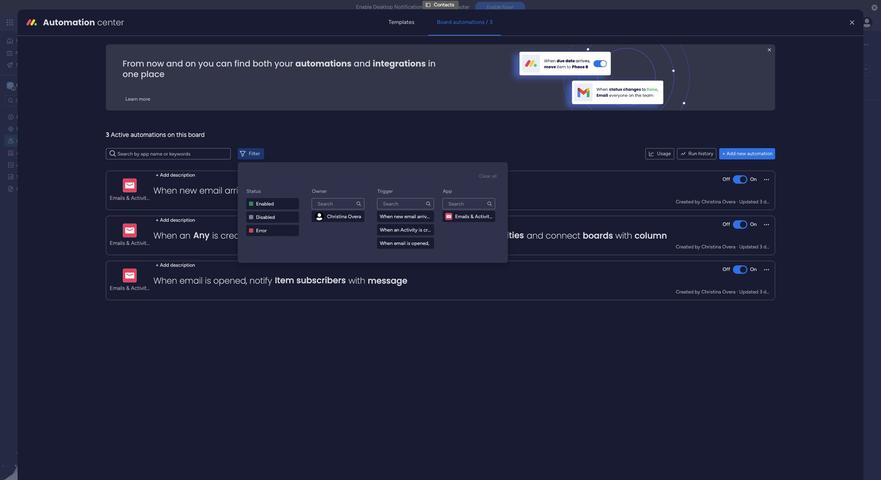 Task type: vqa. For each thing, say whether or not it's contained in the screenshot.
Activity within the popup button
no



Task type: locate. For each thing, give the bounding box(es) containing it.
see plans
[[98, 19, 120, 25]]

1 vertical spatial see
[[300, 53, 308, 59]]

none search field for christina
[[312, 198, 365, 209]]

from
[[255, 185, 274, 196], [433, 213, 444, 219]]

app
[[443, 188, 452, 194]]

1 horizontal spatial from
[[433, 213, 444, 219]]

2 + add description field from the top
[[154, 217, 197, 224]]

when email is opened, inside button
[[380, 240, 430, 246]]

3 ago from the top
[[775, 289, 784, 295]]

0 horizontal spatial in
[[256, 230, 263, 242]]

ago for message
[[775, 289, 784, 295]]

christina for create an
[[702, 244, 722, 250]]

activities and connect boards with column
[[486, 230, 667, 242]]

more
[[309, 53, 321, 59]]

3 for notify
[[760, 289, 763, 295]]

by for and connect
[[695, 244, 701, 250]]

0 vertical spatial subscribers
[[350, 185, 399, 196]]

3 for is created in emails & activities in current board,
[[760, 244, 763, 250]]

0 horizontal spatial enable
[[356, 4, 372, 10]]

0 horizontal spatial contacts
[[17, 138, 37, 144]]

store
[[213, 53, 225, 59]]

1 vertical spatial item
[[275, 275, 294, 286]]

from inside button
[[433, 213, 444, 219]]

1 vertical spatial column
[[635, 230, 667, 242]]

1 horizontal spatial phone
[[372, 163, 386, 169]]

search search field up when new email arrives from email column button
[[377, 198, 434, 209]]

3 for item subscribers
[[760, 199, 763, 205]]

2 an from the left
[[441, 230, 452, 242]]

1 horizontal spatial an
[[441, 230, 452, 242]]

2 created by christina overa · updated 3 days ago from the top
[[676, 244, 784, 250]]

search image up when new email arrives from email column
[[426, 201, 431, 207]]

0 horizontal spatial see
[[98, 19, 107, 25]]

here
[[183, 53, 193, 59]]

1 horizontal spatial with
[[616, 230, 633, 242]]

2 horizontal spatial contacts
[[434, 2, 455, 8]]

new
[[737, 151, 747, 157], [180, 185, 197, 196], [394, 213, 403, 219]]

2 email from the left
[[244, 178, 256, 184]]

0 vertical spatial contacts
[[434, 2, 455, 8]]

0 vertical spatial on
[[185, 58, 196, 69]]

0 vertical spatial ·
[[737, 199, 738, 205]]

priority up filters
[[244, 148, 260, 154]]

0 vertical spatial description
[[170, 172, 195, 178]]

1 description from the top
[[170, 172, 195, 178]]

item for notify item subscribers with message
[[275, 275, 294, 286]]

filter button
[[238, 148, 264, 160]]

2 search image from the left
[[487, 201, 493, 207]]

3 description from the top
[[170, 262, 195, 268]]

1 ago from the top
[[775, 199, 784, 205]]

board
[[437, 19, 452, 25]]

email
[[29, 62, 40, 68], [199, 185, 223, 196], [405, 213, 416, 219], [445, 213, 457, 219], [394, 240, 406, 246], [180, 275, 203, 287]]

v2 status outline image up v2 mobile phone image
[[237, 148, 241, 154]]

in inside in one place
[[428, 58, 436, 69]]

arrives down "v2 email column" icon
[[225, 185, 252, 196]]

0 vertical spatial when email is opened,
[[380, 240, 430, 246]]

workspace image
[[7, 82, 14, 89]]

add to favorites image
[[174, 41, 182, 48]]

on
[[426, 4, 434, 10], [751, 176, 757, 182], [751, 221, 757, 227], [751, 267, 757, 273]]

0 horizontal spatial priority
[[113, 148, 129, 154]]

1 vertical spatial ·
[[737, 244, 738, 250]]

from up the enabled
[[255, 185, 274, 196]]

1 vertical spatial created
[[676, 244, 694, 250]]

on right add view image
[[185, 58, 196, 69]]

0 vertical spatial column
[[458, 213, 474, 219]]

emails for is created in emails & activities in current board,
[[110, 240, 125, 246]]

add
[[727, 151, 736, 157], [160, 172, 169, 178], [160, 217, 169, 223], [160, 262, 169, 268]]

run
[[689, 151, 698, 157]]

notify inside notify item subscribers with message
[[250, 275, 272, 287]]

2 vertical spatial ago
[[775, 289, 784, 295]]

all
[[254, 53, 259, 59], [492, 173, 497, 179]]

error button
[[246, 225, 299, 236]]

emails
[[110, 195, 125, 201], [455, 213, 470, 219], [266, 230, 292, 242], [110, 240, 125, 246], [110, 285, 125, 291]]

2 vertical spatial created
[[676, 289, 694, 295]]

1 vertical spatial + add description field
[[154, 217, 197, 224]]

and inside welcome to your contacts board! here you can store and manage all of your contacts see more
[[226, 53, 234, 59]]

c
[[8, 82, 12, 88]]

created by christina overa · updated 3 days ago for and connect
[[676, 244, 784, 250]]

0 vertical spatial ago
[[775, 199, 784, 205]]

arrives inside button
[[418, 213, 432, 219]]

+ Add description field
[[154, 172, 197, 179], [154, 217, 197, 224], [154, 262, 197, 269]]

dapulse text column image
[[106, 134, 112, 140]]

3 by from the top
[[695, 289, 701, 295]]

show board description image
[[163, 41, 171, 48]]

0 horizontal spatial contacts
[[147, 53, 166, 59]]

an left any
[[180, 230, 191, 242]]

search image
[[426, 201, 431, 207], [487, 201, 493, 207]]

in down disabled at the top left of the page
[[256, 230, 263, 242]]

0 vertical spatial + add description
[[156, 172, 195, 178]]

priority down name on the left top of page
[[113, 148, 129, 154]]

see inside welcome to your contacts board! here you can store and manage all of your contacts see more
[[300, 53, 308, 59]]

and
[[226, 53, 234, 59], [166, 58, 183, 69], [354, 58, 371, 69], [527, 230, 544, 242]]

v2 ellipsis image
[[765, 178, 770, 185], [765, 223, 770, 230]]

search image for trigger
[[426, 201, 431, 207]]

2 vertical spatial days
[[764, 289, 774, 295]]

row group containing name
[[96, 103, 879, 196]]

1 vertical spatial created by christina overa · updated 3 days ago
[[676, 244, 784, 250]]

enable for enable now!
[[487, 4, 502, 10]]

automations
[[453, 19, 485, 25], [296, 58, 352, 69], [131, 131, 166, 139]]

new up board,
[[394, 213, 403, 219]]

None search field
[[377, 198, 434, 209]]

1 vertical spatial when email is opened,
[[154, 275, 247, 287]]

overa inside button
[[348, 213, 361, 219]]

0 vertical spatial v2 ellipsis image
[[765, 178, 770, 185]]

2 v2 status outline image from the left
[[237, 148, 241, 154]]

2 days from the top
[[764, 244, 774, 250]]

1 vertical spatial days
[[764, 244, 774, 250]]

contacts left the see more link
[[277, 53, 296, 59]]

3 created from the top
[[676, 289, 694, 295]]

1 search search field from the left
[[312, 198, 365, 209]]

see plans button
[[89, 17, 123, 28]]

option
[[0, 110, 90, 112]]

3 inside button
[[490, 19, 493, 25]]

2 none search field from the left
[[443, 198, 496, 209]]

all inside welcome to your contacts board! here you can store and manage all of your contacts see more
[[254, 53, 259, 59]]

v2 status outline image down dapulse text column image on the top
[[106, 148, 111, 154]]

2 priority from the left
[[244, 148, 260, 154]]

2 vertical spatial created by christina overa · updated 3 days ago
[[676, 289, 784, 295]]

phoenix@email.com
[[172, 179, 213, 184]]

is inside when an any is created in emails & activities in current board, create an
[[212, 230, 218, 242]]

0 horizontal spatial crm
[[16, 82, 29, 89]]

notify item subscribers
[[303, 185, 399, 196]]

0 horizontal spatial automations
[[131, 131, 166, 139]]

enable inside enable now! button
[[487, 4, 502, 10]]

learn
[[126, 96, 138, 102]]

on left this
[[168, 131, 175, 139]]

main
[[118, 66, 128, 72]]

none search field for emails
[[443, 198, 496, 209]]

item for notify item subscribers
[[328, 185, 348, 196]]

search image for app
[[487, 201, 493, 207]]

0 vertical spatial off
[[723, 176, 731, 182]]

on for item subscribers
[[751, 267, 757, 273]]

enable left the now!
[[487, 4, 502, 10]]

0 horizontal spatial opened,
[[214, 275, 247, 287]]

run history button
[[677, 148, 717, 160]]

v2 email column image
[[237, 178, 241, 184]]

1 horizontal spatial enable
[[487, 4, 502, 10]]

new left automation
[[737, 151, 747, 157]]

2 + add description from the top
[[156, 217, 195, 223]]

1 horizontal spatial v2 status outline image
[[237, 148, 241, 154]]

1 off from the top
[[723, 176, 731, 182]]

collapse board header image
[[864, 66, 869, 72]]

0 vertical spatial notify
[[303, 185, 326, 196]]

crm
[[72, 18, 85, 26], [16, 82, 29, 89]]

subscribers inside notify item subscribers with message
[[297, 275, 346, 286]]

1 + add description from the top
[[156, 172, 195, 178]]

add inside button
[[727, 151, 736, 157]]

can left find on the left of the page
[[216, 58, 232, 69]]

0 horizontal spatial arrives
[[225, 185, 252, 196]]

enable now!
[[487, 4, 514, 10]]

Search search field
[[312, 198, 365, 209], [377, 198, 434, 209]]

+ inside button
[[723, 151, 726, 157]]

item
[[328, 185, 348, 196], [275, 275, 294, 286]]

main table
[[118, 66, 141, 72]]

0 horizontal spatial all
[[254, 53, 259, 59]]

2 vertical spatial off
[[723, 267, 731, 273]]

3 updated from the top
[[740, 289, 759, 295]]

clear all button
[[477, 171, 500, 182]]

Contacts field
[[105, 36, 159, 52]]

sales
[[17, 174, 28, 179]]

2 horizontal spatial automations
[[453, 19, 485, 25]]

activities inside when an any is created in emails & activities in current board, create an
[[302, 230, 338, 242]]

in right 'integrations'
[[428, 58, 436, 69]]

1 horizontal spatial item
[[328, 185, 348, 196]]

crm right workspace icon
[[16, 82, 29, 89]]

phoenix@email.com link
[[170, 179, 214, 184]]

0 horizontal spatial with
[[349, 275, 366, 287]]

christina overa image
[[862, 17, 873, 28]]

crm inside workspace selection element
[[16, 82, 29, 89]]

0 vertical spatial created by christina overa · updated 3 days ago
[[676, 199, 784, 205]]

1 vertical spatial + add description
[[156, 217, 195, 223]]

emails & activities inside button
[[455, 213, 496, 219]]

on for message
[[751, 176, 757, 182]]

1 vertical spatial v2 ellipsis image
[[765, 223, 770, 230]]

column
[[458, 213, 474, 219], [635, 230, 667, 242]]

connect
[[546, 230, 581, 242]]

emails for item subscribers
[[110, 195, 125, 201]]

and inside activities and connect boards with column
[[527, 230, 544, 242]]

2 off from the top
[[723, 221, 731, 227]]

2 horizontal spatial is
[[407, 240, 411, 246]]

3 created by christina overa · updated 3 days ago from the top
[[676, 289, 784, 295]]

1 vertical spatial by
[[695, 244, 701, 250]]

search image
[[356, 201, 362, 207]]

1 vertical spatial from
[[433, 213, 444, 219]]

+1
[[184, 164, 189, 169]]

opened, inside button
[[412, 240, 430, 246]]

see more link
[[299, 52, 321, 59]]

0 vertical spatial from
[[255, 185, 274, 196]]

0 vertical spatial all
[[254, 53, 259, 59]]

1 horizontal spatial new
[[394, 213, 403, 219]]

1 horizontal spatial contacts
[[277, 53, 296, 59]]

0 vertical spatial opened,
[[412, 240, 430, 246]]

none search field up "christina overa" button
[[312, 198, 365, 209]]

0 horizontal spatial subscribers
[[297, 275, 346, 286]]

welcome to your contacts board! here you can store and manage all of your contacts see more
[[108, 53, 321, 59]]

subscribers
[[350, 185, 399, 196], [297, 275, 346, 286]]

0 vertical spatial created
[[676, 199, 694, 205]]

1 horizontal spatial is
[[212, 230, 218, 242]]

notify inside notify item subscribers
[[303, 185, 326, 196]]

in down christina overa
[[340, 230, 348, 242]]

contacts up accounts
[[17, 138, 37, 144]]

3 off from the top
[[723, 267, 731, 273]]

activities inside list box
[[17, 162, 37, 168]]

2 vertical spatial + add description
[[156, 262, 195, 268]]

message
[[421, 185, 461, 196], [368, 275, 408, 287]]

2 v2 ellipsis image from the top
[[765, 223, 770, 230]]

item inside notify item subscribers with message
[[275, 275, 294, 286]]

is inside button
[[407, 240, 411, 246]]

created for and connect
[[676, 244, 694, 250]]

None search field
[[312, 198, 365, 209], [443, 198, 496, 209]]

email right "v2 email column" icon
[[244, 178, 256, 184]]

now
[[146, 58, 164, 69]]

list box
[[0, 109, 90, 289]]

row group
[[96, 103, 879, 196]]

contacts up board at the top
[[434, 2, 455, 8]]

1 horizontal spatial opened,
[[412, 240, 430, 246]]

mass email tracking
[[16, 62, 59, 68]]

·
[[737, 199, 738, 205], [737, 244, 738, 250], [737, 289, 738, 295]]

enable
[[356, 4, 372, 10], [487, 4, 502, 10]]

2 vertical spatial contacts
[[17, 138, 37, 144]]

from up create
[[433, 213, 444, 219]]

1 horizontal spatial on
[[185, 58, 196, 69]]

status
[[247, 188, 261, 194]]

can left the store
[[204, 53, 212, 59]]

0 horizontal spatial new
[[180, 185, 197, 196]]

1 none search field from the left
[[312, 198, 365, 209]]

v2 status outline image
[[106, 148, 111, 154], [237, 148, 241, 154]]

now!
[[503, 4, 514, 10]]

0 horizontal spatial can
[[204, 53, 212, 59]]

0 horizontal spatial message
[[368, 275, 408, 287]]

2 · from the top
[[737, 244, 738, 250]]

arrives
[[225, 185, 252, 196], [418, 213, 432, 219]]

see left plans
[[98, 19, 107, 25]]

1 vertical spatial automations
[[296, 58, 352, 69]]

2 created from the top
[[676, 244, 694, 250]]

1 days from the top
[[764, 199, 774, 205]]

0 vertical spatial see
[[98, 19, 107, 25]]

1 + add description field from the top
[[154, 172, 197, 179]]

automation center
[[43, 17, 124, 28]]

christina for message
[[702, 199, 722, 205]]

item inside notify item subscribers
[[328, 185, 348, 196]]

1 search image from the left
[[426, 201, 431, 207]]

0 vertical spatial item
[[328, 185, 348, 196]]

2 vertical spatial + add description field
[[154, 262, 197, 269]]

0 vertical spatial updated
[[740, 199, 759, 205]]

enabled
[[256, 201, 274, 207]]

emails & activities
[[110, 195, 153, 201], [455, 213, 496, 219], [110, 240, 153, 246], [110, 285, 153, 291]]

1 v2 ellipsis image from the top
[[765, 178, 770, 185]]

contacts inside list box
[[17, 138, 37, 144]]

1 vertical spatial description
[[170, 217, 195, 223]]

+ for is created in emails & activities in current board,
[[156, 217, 159, 223]]

1 phone from the left
[[242, 163, 256, 169]]

on for you
[[185, 58, 196, 69]]

an right create
[[441, 230, 452, 242]]

1 horizontal spatial priority
[[244, 148, 260, 154]]

notify
[[303, 185, 326, 196], [250, 275, 272, 287]]

1 vertical spatial contacts
[[107, 36, 158, 52]]

when email is opened,
[[380, 240, 430, 246], [154, 275, 247, 287]]

days
[[764, 199, 774, 205], [764, 244, 774, 250], [764, 289, 774, 295]]

message inside notify item subscribers with message
[[368, 275, 408, 287]]

sales dashboard
[[17, 174, 53, 179]]

2 ago from the top
[[775, 244, 784, 250]]

none search field up emails & activities button
[[443, 198, 496, 209]]

enabled button
[[246, 198, 299, 209]]

subscribers inside notify item subscribers
[[350, 185, 399, 196]]

my
[[15, 50, 22, 56]]

phone right v2 mobile phone image
[[242, 163, 256, 169]]

add for item subscribers
[[160, 172, 169, 178]]

with inside activities and connect boards with column
[[616, 230, 633, 242]]

all right clear
[[492, 173, 497, 179]]

arrives up create
[[418, 213, 432, 219]]

plans
[[108, 19, 120, 25]]

templates
[[389, 19, 415, 25]]

in
[[428, 58, 436, 69], [256, 230, 263, 242], [340, 230, 348, 242]]

+1 325 478 5698
[[184, 164, 218, 169]]

1 horizontal spatial email
[[244, 178, 256, 184]]

1 horizontal spatial none search field
[[443, 198, 496, 209]]

created
[[676, 199, 694, 205], [676, 244, 694, 250], [676, 289, 694, 295]]

1 v2 status outline image from the left
[[106, 148, 111, 154]]

enable left "desktop"
[[356, 4, 372, 10]]

with inside notify item subscribers with message
[[349, 275, 366, 287]]

3 + add description field from the top
[[154, 262, 197, 269]]

1 horizontal spatial arrives
[[418, 213, 432, 219]]

3 · from the top
[[737, 289, 738, 295]]

3 days from the top
[[764, 289, 774, 295]]

· for message
[[737, 289, 738, 295]]

0 horizontal spatial an
[[180, 230, 191, 242]]

phone up trigger
[[372, 163, 386, 169]]

+ add description field for when new email arrives from
[[154, 172, 197, 179]]

0 vertical spatial arrives
[[225, 185, 252, 196]]

0 horizontal spatial none search field
[[312, 198, 365, 209]]

v2 ellipsis image for message
[[765, 178, 770, 185]]

none search field search
[[443, 198, 496, 209]]

automation
[[748, 151, 773, 157]]

1 horizontal spatial column
[[635, 230, 667, 242]]

2 search search field from the left
[[377, 198, 434, 209]]

1 horizontal spatial when email is opened,
[[380, 240, 430, 246]]

search image inside search box
[[487, 201, 493, 207]]

email down 'v2 search' 'icon'
[[113, 178, 125, 184]]

emails for notify
[[110, 285, 125, 291]]

1 vertical spatial subscribers
[[297, 275, 346, 286]]

1 priority from the left
[[113, 148, 129, 154]]

2 vertical spatial updated
[[740, 289, 759, 295]]

can
[[204, 53, 212, 59], [216, 58, 232, 69]]

2 description from the top
[[170, 217, 195, 223]]

search image up emails & activities button
[[487, 201, 493, 207]]

boards
[[583, 230, 613, 242]]

2 contacts from the left
[[277, 53, 296, 59]]

0 horizontal spatial column
[[458, 213, 474, 219]]

your right of
[[266, 53, 275, 59]]

1 an from the left
[[180, 230, 191, 242]]

new down phoenix@email.com link
[[180, 185, 197, 196]]

2 updated from the top
[[740, 244, 759, 250]]

0 vertical spatial with
[[616, 230, 633, 242]]

0 vertical spatial by
[[695, 199, 701, 205]]

overa
[[723, 199, 736, 205], [348, 213, 361, 219], [723, 244, 736, 250], [723, 289, 736, 295]]

description
[[170, 172, 195, 178], [170, 217, 195, 223], [170, 262, 195, 268]]

with
[[616, 230, 633, 242], [349, 275, 366, 287]]

0 vertical spatial automations
[[453, 19, 485, 25]]

crm right sales
[[72, 18, 85, 26]]

deals
[[17, 114, 29, 120]]

+ add description field for when email is opened,
[[154, 262, 197, 269]]

days for message
[[764, 289, 774, 295]]

search search field up "christina overa" button
[[312, 198, 365, 209]]

when
[[154, 185, 177, 196], [380, 213, 393, 219], [154, 230, 177, 242], [380, 240, 393, 246], [154, 275, 177, 287]]

2 by from the top
[[695, 244, 701, 250]]

contacts up to
[[107, 36, 158, 52]]

1 vertical spatial updated
[[740, 244, 759, 250]]

when an any is created in emails & activities in current board, create an
[[154, 230, 454, 242]]

0 horizontal spatial search image
[[426, 201, 431, 207]]

all inside button
[[492, 173, 497, 179]]

see left more
[[300, 53, 308, 59]]

0 horizontal spatial from
[[255, 185, 274, 196]]

contacts up cards
[[147, 53, 166, 59]]

board
[[188, 131, 205, 139]]

3 + add description from the top
[[156, 262, 195, 268]]

all left of
[[254, 53, 259, 59]]



Task type: describe. For each thing, give the bounding box(es) containing it.
1 created by christina overa · updated 3 days ago from the top
[[676, 199, 784, 205]]

emails & activities for is created in emails & activities in current board,
[[110, 240, 153, 246]]

your right both
[[275, 58, 293, 69]]

enable now! button
[[475, 2, 525, 12]]

usage button
[[646, 148, 675, 160]]

0 vertical spatial message
[[421, 185, 461, 196]]

add for notify
[[160, 262, 169, 268]]

when inside when an any is created in emails & activities in current board, create an
[[154, 230, 177, 242]]

column inside button
[[458, 213, 474, 219]]

arrives for when new email arrives from
[[225, 185, 252, 196]]

accounts
[[17, 150, 38, 156]]

activities inside button
[[475, 213, 496, 219]]

notify for notify item subscribers
[[303, 185, 326, 196]]

your right to
[[136, 53, 145, 59]]

cards button
[[146, 63, 170, 75]]

+ for notify
[[156, 262, 159, 268]]

run history
[[689, 151, 714, 157]]

v2 ellipsis image
[[765, 268, 770, 276]]

center
[[97, 17, 124, 28]]

computer
[[446, 4, 470, 10]]

create
[[411, 230, 439, 242]]

subscribers for notify item subscribers with message
[[297, 275, 346, 286]]

when new email arrives from
[[154, 185, 277, 196]]

search search field for trigger
[[377, 198, 434, 209]]

emails inside button
[[455, 213, 470, 219]]

this
[[435, 4, 444, 10]]

sales
[[57, 18, 71, 26]]

clear
[[480, 173, 491, 179]]

home
[[16, 38, 30, 44]]

both
[[253, 58, 272, 69]]

overa for message
[[723, 199, 736, 205]]

my work
[[15, 50, 34, 56]]

activities inside activities and connect boards with column
[[486, 230, 524, 241]]

when new email arrives from email column
[[380, 213, 474, 219]]

select product image
[[6, 19, 13, 26]]

disabled
[[256, 214, 275, 220]]

description for when email is opened,
[[170, 262, 195, 268]]

disabled button
[[246, 212, 299, 223]]

desktop
[[373, 4, 393, 10]]

& for is created in emails & activities in current board,
[[126, 240, 130, 246]]

usage
[[658, 151, 671, 157]]

subscribers for notify item subscribers
[[350, 185, 399, 196]]

enable for enable desktop notifications on this computer
[[356, 4, 372, 10]]

automation
[[43, 17, 95, 28]]

325
[[190, 164, 197, 169]]

enable desktop notifications on this computer
[[356, 4, 470, 10]]

automations inside button
[[453, 19, 485, 25]]

column inside activities and connect boards with column
[[635, 230, 667, 242]]

emails inside when an any is created in emails & activities in current board, create an
[[266, 230, 292, 242]]

3 active automations on this board
[[106, 131, 205, 139]]

+ add description for when an
[[156, 217, 195, 223]]

main table button
[[107, 63, 146, 75]]

templates button
[[380, 14, 423, 31]]

active
[[111, 131, 129, 139]]

& inside when an any is created in emails & activities in current board, create an
[[294, 230, 300, 242]]

0 vertical spatial new
[[737, 151, 747, 157]]

board automations / 3
[[437, 19, 493, 25]]

+ add description for when email is opened,
[[156, 262, 195, 268]]

notifications
[[394, 4, 425, 10]]

learn more button
[[123, 94, 153, 105]]

when new email arrives from email column button
[[377, 211, 474, 222]]

from
[[123, 58, 144, 69]]

1 horizontal spatial in
[[340, 230, 348, 242]]

to
[[130, 53, 134, 59]]

notify item subscribers with message
[[250, 275, 408, 287]]

owner
[[312, 188, 327, 194]]

from for when new email arrives from email column
[[433, 213, 444, 219]]

ago for and connect
[[775, 244, 784, 250]]

created for message
[[676, 289, 694, 295]]

add for is created in emails & activities in current board,
[[160, 217, 169, 223]]

arrives for when new email arrives from email column
[[418, 213, 432, 219]]

& for item subscribers
[[126, 195, 130, 201]]

emails & activities for item subscribers
[[110, 195, 153, 201]]

1 · from the top
[[737, 199, 738, 205]]

christina overa button
[[312, 211, 365, 222]]

lottie animation image
[[0, 409, 90, 480]]

error
[[256, 228, 267, 234]]

name
[[114, 134, 127, 140]]

created
[[221, 230, 254, 242]]

filter
[[249, 151, 260, 157]]

see inside button
[[98, 19, 107, 25]]

0 vertical spatial crm
[[72, 18, 85, 26]]

off for message
[[723, 267, 731, 273]]

search search field for owner
[[312, 198, 365, 209]]

my work button
[[4, 47, 76, 59]]

· for and connect
[[737, 244, 738, 250]]

can inside welcome to your contacts board! here you can store and manage all of your contacts see more
[[204, 53, 212, 59]]

any
[[193, 230, 210, 241]]

description for when an
[[170, 217, 195, 223]]

& for notify
[[126, 285, 130, 291]]

5698
[[208, 164, 218, 169]]

add view image
[[174, 66, 177, 72]]

more
[[139, 96, 150, 102]]

notify for notify item subscribers with message
[[250, 275, 272, 287]]

Search search field
[[443, 198, 496, 209]]

v2 ellipsis image for create an
[[765, 223, 770, 230]]

1 contacts from the left
[[147, 53, 166, 59]]

dapulse close image
[[872, 4, 878, 11]]

trigger
[[378, 188, 393, 194]]

overa for create an
[[723, 244, 736, 250]]

board automations / 3 button
[[429, 14, 501, 31]]

work
[[23, 50, 34, 56]]

description for when new email arrives from
[[170, 172, 195, 178]]

this
[[176, 131, 187, 139]]

Search by app name or keywords text field
[[116, 149, 221, 159]]

one
[[123, 68, 139, 80]]

v2 mobile phone image
[[237, 163, 239, 169]]

created by christina overa · updated 3 days ago for message
[[676, 289, 784, 295]]

1 updated from the top
[[740, 199, 759, 205]]

Search in workspace field
[[15, 97, 59, 105]]

updated for message
[[740, 289, 759, 295]]

+ for item subscribers
[[156, 172, 159, 178]]

1 by from the top
[[695, 199, 701, 205]]

leads
[[17, 126, 29, 132]]

on for create an
[[751, 221, 757, 227]]

lottie animation element
[[0, 409, 90, 480]]

2 phone from the left
[[372, 163, 386, 169]]

of
[[260, 53, 264, 59]]

v2 search image
[[110, 149, 116, 159]]

you inside welcome to your contacts board! here you can store and manage all of your contacts see more
[[195, 53, 203, 59]]

new for when new email arrives from email column
[[394, 213, 403, 219]]

workspace selection element
[[7, 81, 30, 90]]

1 horizontal spatial automations
[[296, 58, 352, 69]]

days for and connect
[[764, 244, 774, 250]]

home button
[[4, 35, 76, 46]]

& inside emails & activities button
[[471, 213, 474, 219]]

1 created from the top
[[676, 199, 694, 205]]

started
[[35, 185, 51, 191]]

1 horizontal spatial can
[[216, 58, 232, 69]]

overa for item subscribers
[[723, 289, 736, 295]]

when email is opened, button
[[377, 238, 434, 249]]

emails & activities for notify
[[110, 285, 153, 291]]

1 vertical spatial opened,
[[214, 275, 247, 287]]

off for and connect
[[723, 221, 731, 227]]

list box containing deals
[[0, 109, 90, 289]]

+ add description field for when an
[[154, 217, 197, 224]]

1 horizontal spatial contacts
[[107, 36, 158, 52]]

0 horizontal spatial when email is opened,
[[154, 275, 247, 287]]

public board image
[[7, 185, 14, 192]]

+ add new automation button
[[720, 148, 776, 160]]

478
[[199, 164, 207, 169]]

cards
[[151, 66, 164, 72]]

welcome
[[108, 53, 128, 59]]

in one place
[[123, 58, 436, 80]]

getting started
[[17, 185, 51, 191]]

christina for item subscribers
[[702, 289, 722, 295]]

getting
[[17, 185, 33, 191]]

updated for and connect
[[740, 244, 759, 250]]

find
[[234, 58, 251, 69]]

current
[[350, 230, 380, 242]]

automation  center image
[[26, 17, 37, 28]]

from now and on you can find both your automations and integrations
[[123, 58, 426, 69]]

new for when new email arrives from
[[180, 185, 197, 196]]

christina inside "christina overa" button
[[327, 213, 347, 219]]

from for when new email arrives from
[[255, 185, 274, 196]]

on for this
[[168, 131, 175, 139]]

learn more
[[126, 96, 150, 102]]

0 horizontal spatial is
[[205, 275, 211, 287]]

monday sales crm
[[31, 18, 85, 26]]

dashboard
[[29, 174, 53, 179]]

+1 325 478 5698 link
[[181, 162, 218, 171]]

1 email from the left
[[113, 178, 125, 184]]

table
[[129, 66, 141, 72]]

by for message
[[695, 289, 701, 295]]

+ add description for when new email arrives from
[[156, 172, 195, 178]]

+ add new automation
[[723, 151, 773, 157]]

public dashboard image
[[7, 173, 14, 180]]

emails & activities button
[[443, 211, 496, 222]]



